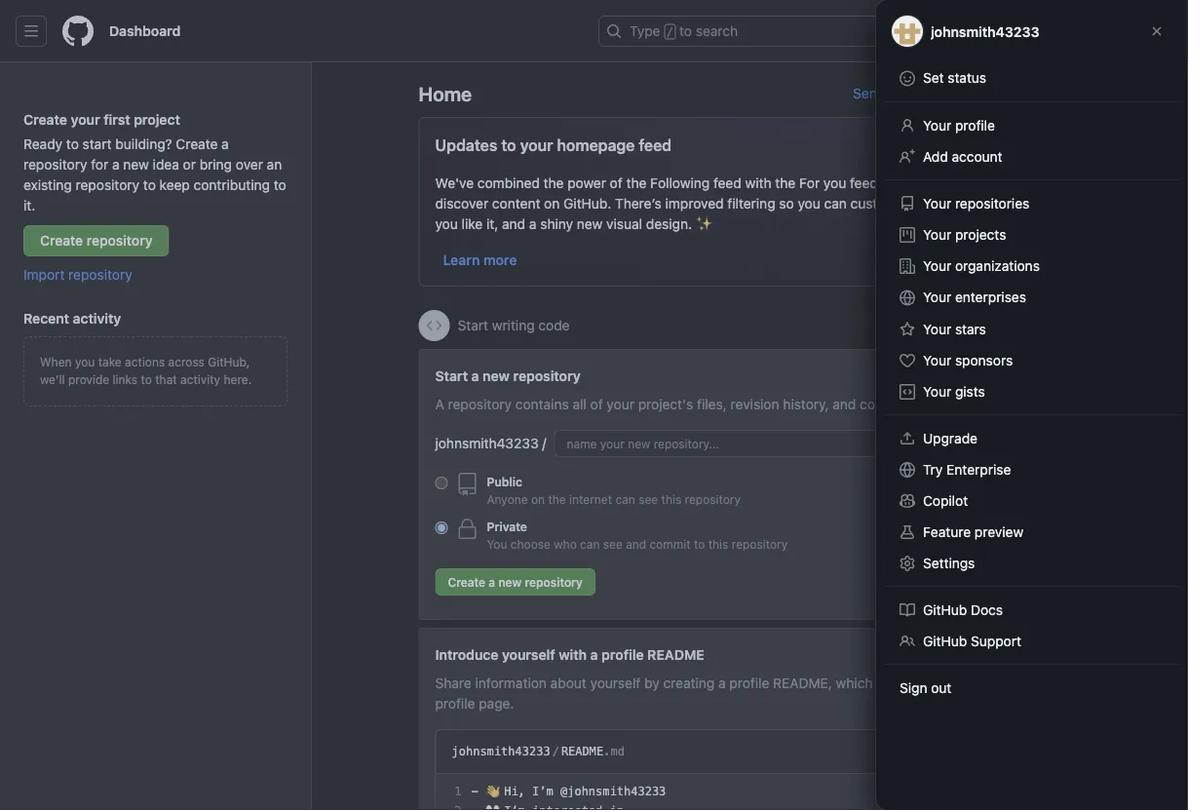 Task type: describe. For each thing, give the bounding box(es) containing it.
sponsors
[[955, 352, 1013, 369]]

at
[[931, 675, 943, 691]]

we've
[[435, 175, 474, 191]]

commit
[[650, 537, 691, 551]]

repository down start a new repository
[[448, 396, 512, 412]]

search
[[696, 23, 738, 39]]

-
[[471, 785, 478, 798]]

repositories
[[955, 195, 1030, 212]]

a
[[435, 396, 444, 412]]

start writing code
[[458, 317, 570, 333]]

the inside the 'share information about yourself by creating a profile readme, which appears at the top of your profile page.'
[[947, 675, 967, 691]]

on inside public anyone on the internet can see this repository
[[531, 492, 545, 506]]

you inside when you take actions across github, we'll provide links to that activity here.
[[75, 355, 95, 369]]

there's
[[901, 175, 943, 191]]

johnsmith43233 for johnsmith43233
[[931, 23, 1040, 39]]

code image
[[427, 318, 442, 333]]

repository inside button
[[525, 575, 583, 589]]

try
[[923, 462, 943, 478]]

place
[[974, 175, 1008, 191]]

start
[[83, 136, 112, 152]]

for
[[91, 156, 108, 172]]

your for your profile
[[923, 117, 952, 134]]

docs
[[971, 602, 1003, 618]]

settings link
[[892, 548, 1173, 579]]

none radio inside the create a new repository element
[[435, 477, 448, 489]]

github docs
[[923, 602, 1003, 618]]

recent activity
[[23, 310, 121, 326]]

1 horizontal spatial so
[[882, 175, 897, 191]]

your profile
[[923, 117, 995, 134]]

we'll
[[40, 372, 65, 386]]

to down an
[[274, 176, 286, 193]]

feed up the filtering
[[714, 175, 742, 191]]

1 - 👋 hi, i'm @johnsmith43233
[[455, 785, 666, 798]]

issue opened image
[[1032, 23, 1048, 39]]

johnsmith43233 for johnsmith43233 / readme .md
[[452, 745, 550, 759]]

@johnsmith43233
[[561, 785, 666, 798]]

your enterprises link
[[892, 282, 1173, 314]]

creating
[[663, 675, 715, 691]]

private
[[487, 520, 527, 533]]

filter button
[[971, 78, 1082, 109]]

to left keep
[[143, 176, 156, 193]]

visual
[[607, 215, 643, 232]]

github.
[[564, 195, 612, 211]]

2 horizontal spatial and
[[833, 396, 856, 412]]

repo image
[[456, 473, 479, 496]]

import repository link
[[23, 266, 132, 282]]

add
[[923, 149, 948, 165]]

type / to search
[[630, 23, 738, 39]]

information
[[475, 675, 547, 691]]

homepage image
[[62, 16, 94, 47]]

your inside the create a new repository element
[[607, 396, 635, 412]]

feed up the customize
[[850, 175, 878, 191]]

learn
[[443, 252, 480, 268]]

yourself inside the 'share information about yourself by creating a profile readme, which appears at the top of your profile page.'
[[590, 675, 641, 691]]

you right for
[[824, 175, 846, 191]]

out
[[931, 680, 952, 696]]

can inside public anyone on the internet can see this repository
[[616, 492, 635, 506]]

or
[[183, 156, 196, 172]]

links
[[113, 372, 138, 386]]

project's
[[638, 396, 693, 412]]

repository down for
[[76, 176, 140, 193]]

who
[[554, 537, 577, 551]]

to inside we've combined the power of the following feed with the for you feed so there's one place to discover content on github. there's improved filtering so you can customize your feed exactly how you like it, and a shiny new visual design. ✨
[[1012, 175, 1025, 191]]

which
[[836, 675, 873, 691]]

copilot
[[923, 493, 968, 509]]

for
[[799, 175, 820, 191]]

repository inside public anyone on the internet can see this repository
[[685, 492, 741, 506]]

your organizations link
[[892, 251, 1173, 282]]

feed up following
[[639, 136, 672, 155]]

that
[[155, 372, 177, 386]]

✨
[[696, 215, 710, 232]]

collaborator
[[860, 396, 936, 412]]

start for start writing code
[[458, 317, 488, 333]]

new inside create your first project ready to start building? create a repository for a new idea or bring over an existing repository to keep contributing to it.
[[123, 156, 149, 172]]

0 horizontal spatial activity
[[73, 310, 121, 326]]

filter image
[[984, 86, 999, 101]]

/ for type / to search
[[667, 25, 674, 39]]

your projects
[[923, 227, 1007, 243]]

github docs link
[[892, 595, 1173, 626]]

internet
[[569, 492, 612, 506]]

1 vertical spatial so
[[779, 195, 794, 211]]

bring
[[200, 156, 232, 172]]

can inside the private you choose who can see and commit to this repository
[[580, 537, 600, 551]]

create a new repository element
[[435, 366, 1065, 603]]

your inside create your first project ready to start building? create a repository for a new idea or bring over an existing repository to keep contributing to it.
[[71, 111, 100, 127]]

see inside public anyone on the internet can see this repository
[[639, 492, 658, 506]]

0 horizontal spatial yourself
[[502, 646, 555, 662]]

learn more
[[443, 252, 517, 268]]

your repositories
[[923, 195, 1030, 212]]

none submit inside "introduce yourself with a profile readme" element
[[986, 738, 1049, 765]]

your stars
[[923, 321, 986, 337]]

on inside we've combined the power of the following feed with the for you feed so there's one place to discover content on github. there's improved filtering so you can customize your feed exactly how you like it, and a shiny new visual design. ✨
[[544, 195, 560, 211]]

a inside we've combined the power of the following feed with the for you feed so there's one place to discover content on github. there's improved filtering so you can customize your feed exactly how you like it, and a shiny new visual design. ✨
[[529, 215, 537, 232]]

a inside button
[[489, 575, 495, 589]]

feedback
[[889, 85, 948, 101]]

try enterprise
[[923, 462, 1011, 478]]

power
[[568, 175, 606, 191]]

command palette image
[[916, 23, 932, 39]]

hi,
[[504, 785, 525, 798]]

your stars link
[[892, 314, 1173, 345]]

1 vertical spatial readme
[[561, 745, 604, 759]]

github support
[[923, 633, 1022, 649]]

public
[[487, 475, 523, 488]]

over
[[236, 156, 263, 172]]

keep
[[160, 176, 190, 193]]

appears
[[877, 675, 927, 691]]

your organizations
[[923, 258, 1040, 274]]

start for start a new repository
[[435, 368, 468, 384]]

create for create repository
[[40, 233, 83, 249]]

import repository
[[23, 266, 132, 282]]

lock image
[[456, 518, 479, 541]]

create a new repository button
[[435, 568, 595, 596]]

send
[[853, 85, 885, 101]]

and inside the private you choose who can see and commit to this repository
[[626, 537, 647, 551]]

i'm
[[532, 785, 554, 798]]

code
[[539, 317, 570, 333]]

your for your gists
[[923, 384, 952, 400]]

combined
[[478, 175, 540, 191]]

your repositories link
[[892, 188, 1173, 219]]

1
[[455, 785, 462, 798]]

try enterprise link
[[892, 454, 1173, 486]]

an
[[267, 156, 282, 172]]

plus image
[[973, 23, 989, 39]]

with inside we've combined the power of the following feed with the for you feed so there's one place to discover content on github. there's improved filtering so you can customize your feed exactly how you like it, and a shiny new visual design. ✨
[[745, 175, 772, 191]]

new inside we've combined the power of the following feed with the for you feed so there's one place to discover content on github. there's improved filtering so you can customize your feed exactly how you like it, and a shiny new visual design. ✨
[[577, 215, 603, 232]]

when
[[40, 355, 72, 369]]

project
[[134, 111, 180, 127]]

building?
[[115, 136, 172, 152]]

your for your enterprises
[[923, 289, 952, 305]]

discussion.
[[939, 396, 1010, 412]]

/ for johnsmith43233 /
[[542, 435, 546, 451]]

add account
[[923, 149, 1003, 165]]

your inside the 'share information about yourself by creating a profile readme, which appears at the top of your profile page.'
[[1012, 675, 1040, 691]]

you down 'discover'
[[435, 215, 458, 232]]



Task type: locate. For each thing, give the bounding box(es) containing it.
there's
[[615, 195, 662, 211]]

1 vertical spatial of
[[590, 396, 603, 412]]

1 vertical spatial and
[[833, 396, 856, 412]]

see right 'who'
[[603, 537, 623, 551]]

can
[[824, 195, 847, 211], [616, 492, 635, 506], [580, 537, 600, 551]]

of for homepage
[[610, 175, 623, 191]]

to inside when you take actions across github, we'll provide links to that activity here.
[[141, 372, 152, 386]]

introduce yourself with a profile readme element
[[419, 628, 1082, 810]]

shiny
[[540, 215, 573, 232]]

/ inside type / to search
[[667, 25, 674, 39]]

to left search
[[680, 23, 692, 39]]

to up combined
[[501, 136, 516, 155]]

start up a
[[435, 368, 468, 384]]

of inside the create a new repository element
[[590, 396, 603, 412]]

feed down one
[[950, 195, 978, 211]]

see up the private you choose who can see and commit to this repository
[[639, 492, 658, 506]]

0 horizontal spatial can
[[580, 537, 600, 551]]

0 horizontal spatial see
[[603, 537, 623, 551]]

0 vertical spatial and
[[502, 215, 526, 232]]

more
[[484, 252, 517, 268]]

repository up 'commit'
[[685, 492, 741, 506]]

first
[[104, 111, 130, 127]]

github for github docs
[[923, 602, 967, 618]]

Repository name text field
[[554, 430, 1065, 457]]

/ down contains
[[542, 435, 546, 451]]

0 vertical spatial yourself
[[502, 646, 555, 662]]

with up the about
[[559, 646, 587, 662]]

your left stars
[[923, 321, 952, 337]]

sign out link
[[892, 673, 1173, 704]]

1 vertical spatial with
[[559, 646, 587, 662]]

0 horizontal spatial with
[[559, 646, 587, 662]]

create up or
[[176, 136, 218, 152]]

enterprises
[[955, 289, 1027, 305]]

0 vertical spatial of
[[610, 175, 623, 191]]

2 vertical spatial and
[[626, 537, 647, 551]]

create inside button
[[448, 575, 486, 589]]

like
[[462, 215, 483, 232]]

on up shiny
[[544, 195, 560, 211]]

and inside we've combined the power of the following feed with the for you feed so there's one place to discover content on github. there's improved filtering so you can customize your feed exactly how you like it, and a shiny new visual design. ✨
[[502, 215, 526, 232]]

johnsmith43233 up "👋"
[[452, 745, 550, 759]]

learn more link
[[443, 252, 517, 268]]

2 vertical spatial of
[[996, 675, 1008, 691]]

introduce
[[435, 646, 499, 662]]

repository up import repository
[[87, 233, 153, 249]]

and
[[502, 215, 526, 232], [833, 396, 856, 412], [626, 537, 647, 551]]

with up the filtering
[[745, 175, 772, 191]]

1 horizontal spatial activity
[[180, 372, 220, 386]]

new down github.
[[577, 215, 603, 232]]

1 vertical spatial see
[[603, 537, 623, 551]]

none radio inside the create a new repository element
[[435, 522, 448, 534]]

0 horizontal spatial so
[[779, 195, 794, 211]]

0 vertical spatial github
[[923, 602, 967, 618]]

sign out
[[900, 680, 952, 696]]

1 horizontal spatial of
[[610, 175, 623, 191]]

johnsmith43233 for johnsmith43233 /
[[435, 435, 539, 451]]

repository down 'who'
[[525, 575, 583, 589]]

6 your from the top
[[923, 321, 952, 337]]

contains
[[516, 396, 569, 412]]

of right top
[[996, 675, 1008, 691]]

your left projects on the right top of page
[[923, 227, 952, 243]]

set status
[[923, 70, 987, 86]]

1 github from the top
[[923, 602, 967, 618]]

your down github support link
[[1012, 675, 1040, 691]]

create repository
[[40, 233, 153, 249]]

2 github from the top
[[923, 633, 967, 649]]

repository up existing
[[23, 156, 87, 172]]

set status button
[[892, 62, 1173, 95]]

0 vertical spatial this
[[662, 492, 682, 506]]

one
[[947, 175, 970, 191]]

None radio
[[435, 477, 448, 489]]

ready
[[23, 136, 63, 152]]

public anyone on the internet can see this repository
[[487, 475, 741, 506]]

start right code image
[[458, 317, 488, 333]]

yourself left the by
[[590, 675, 641, 691]]

0 horizontal spatial of
[[590, 396, 603, 412]]

to up exactly at right top
[[1012, 175, 1025, 191]]

activity down across
[[180, 372, 220, 386]]

and right the 'history,'
[[833, 396, 856, 412]]

with inside "introduce yourself with a profile readme" element
[[559, 646, 587, 662]]

1 vertical spatial github
[[923, 633, 967, 649]]

to left start
[[66, 136, 79, 152]]

0 vertical spatial can
[[824, 195, 847, 211]]

johnsmith43233 inside the create a new repository element
[[435, 435, 539, 451]]

and down the content
[[502, 215, 526, 232]]

discover
[[435, 195, 489, 211]]

johnsmith43233 inside "introduce yourself with a profile readme" element
[[452, 745, 550, 759]]

top
[[971, 675, 992, 691]]

preview
[[975, 524, 1024, 540]]

writing
[[492, 317, 535, 333]]

create down lock image
[[448, 575, 486, 589]]

feature preview button
[[892, 517, 1173, 548]]

the left for
[[775, 175, 796, 191]]

send feedback link
[[853, 83, 948, 104]]

the inside public anyone on the internet can see this repository
[[548, 492, 566, 506]]

you up provide
[[75, 355, 95, 369]]

can inside we've combined the power of the following feed with the for you feed so there's one place to discover content on github. there's improved filtering so you can customize your feed exactly how you like it, and a shiny new visual design. ✨
[[824, 195, 847, 211]]

new down writing
[[483, 368, 510, 384]]

filtering
[[728, 195, 776, 211]]

a inside the 'share information about yourself by creating a profile readme, which appears at the top of your profile page.'
[[719, 675, 726, 691]]

your down there's
[[919, 195, 947, 211]]

0 vertical spatial johnsmith43233
[[931, 23, 1040, 39]]

your profile link
[[892, 110, 1173, 141]]

set
[[923, 70, 944, 86]]

your for your sponsors
[[923, 352, 952, 369]]

your up add
[[923, 117, 952, 134]]

repository right 'commit'
[[732, 537, 788, 551]]

1 horizontal spatial readme
[[648, 646, 705, 662]]

your inside 'link'
[[923, 321, 952, 337]]

of inside the 'share information about yourself by creating a profile readme, which appears at the top of your profile page.'
[[996, 675, 1008, 691]]

5 your from the top
[[923, 289, 952, 305]]

upgrade link
[[892, 423, 1173, 454]]

so up the customize
[[882, 175, 897, 191]]

2 horizontal spatial can
[[824, 195, 847, 211]]

1 horizontal spatial can
[[616, 492, 635, 506]]

1 horizontal spatial and
[[626, 537, 647, 551]]

you down for
[[798, 195, 821, 211]]

this
[[662, 492, 682, 506], [708, 537, 729, 551]]

your up start
[[71, 111, 100, 127]]

see inside the private you choose who can see and commit to this repository
[[603, 537, 623, 551]]

this up 'commit'
[[662, 492, 682, 506]]

to right 'commit'
[[694, 537, 705, 551]]

organizations
[[955, 258, 1040, 274]]

so right the filtering
[[779, 195, 794, 211]]

your inside we've combined the power of the following feed with the for you feed so there's one place to discover content on github. there's improved filtering so you can customize your feed exactly how you like it, and a shiny new visual design. ✨
[[919, 195, 947, 211]]

0 horizontal spatial this
[[662, 492, 682, 506]]

idea
[[153, 156, 179, 172]]

on right anyone on the left of page
[[531, 492, 545, 506]]

the left "internet"
[[548, 492, 566, 506]]

1 vertical spatial can
[[616, 492, 635, 506]]

dashboard
[[109, 23, 181, 39]]

of right power
[[610, 175, 623, 191]]

the right "at"
[[947, 675, 967, 691]]

1 vertical spatial start
[[435, 368, 468, 384]]

/ inside "introduce yourself with a profile readme" element
[[552, 745, 559, 759]]

share
[[435, 675, 472, 691]]

0 horizontal spatial /
[[542, 435, 546, 451]]

repository
[[23, 156, 87, 172], [76, 176, 140, 193], [87, 233, 153, 249], [68, 266, 132, 282], [513, 368, 581, 384], [448, 396, 512, 412], [685, 492, 741, 506], [732, 537, 788, 551], [525, 575, 583, 589]]

private you choose who can see and commit to this repository
[[487, 520, 788, 551]]

readme up 1 - 👋 hi, i'm @johnsmith43233
[[561, 745, 604, 759]]

2 horizontal spatial /
[[667, 25, 674, 39]]

your up your gists
[[923, 352, 952, 369]]

1 vertical spatial on
[[531, 492, 545, 506]]

repository inside the private you choose who can see and commit to this repository
[[732, 537, 788, 551]]

create repository link
[[23, 225, 169, 256]]

when you take actions across github, we'll provide links to that activity here.
[[40, 355, 252, 386]]

of right all
[[590, 396, 603, 412]]

1 your from the top
[[923, 117, 952, 134]]

profile
[[955, 117, 995, 134], [602, 646, 644, 662], [730, 675, 770, 691], [435, 695, 475, 711]]

0 horizontal spatial and
[[502, 215, 526, 232]]

this right 'commit'
[[708, 537, 729, 551]]

start a new repository
[[435, 368, 581, 384]]

content
[[492, 195, 541, 211]]

0 horizontal spatial readme
[[561, 745, 604, 759]]

your right all
[[607, 396, 635, 412]]

import
[[23, 266, 65, 282]]

8 your from the top
[[923, 384, 952, 400]]

/ inside the create a new repository element
[[542, 435, 546, 451]]

updates
[[435, 136, 498, 155]]

2 vertical spatial /
[[552, 745, 559, 759]]

start
[[458, 317, 488, 333], [435, 368, 468, 384]]

with
[[745, 175, 772, 191], [559, 646, 587, 662]]

your enterprises
[[923, 289, 1027, 305]]

johnsmith43233 /
[[435, 435, 546, 451]]

your
[[923, 117, 952, 134], [923, 195, 952, 212], [923, 227, 952, 243], [923, 258, 952, 274], [923, 289, 952, 305], [923, 321, 952, 337], [923, 352, 952, 369], [923, 384, 952, 400]]

your projects link
[[892, 219, 1173, 251]]

0 vertical spatial so
[[882, 175, 897, 191]]

can right "internet"
[[616, 492, 635, 506]]

sign
[[900, 680, 928, 696]]

3 your from the top
[[923, 227, 952, 243]]

/ up 1 - 👋 hi, i'm @johnsmith43233
[[552, 745, 559, 759]]

0 vertical spatial start
[[458, 317, 488, 333]]

your for your stars
[[923, 321, 952, 337]]

1 vertical spatial yourself
[[590, 675, 641, 691]]

can left the customize
[[824, 195, 847, 211]]

2 vertical spatial johnsmith43233
[[452, 745, 550, 759]]

start inside the create a new repository element
[[435, 368, 468, 384]]

your sponsors
[[923, 352, 1013, 369]]

on
[[544, 195, 560, 211], [531, 492, 545, 506]]

github support link
[[892, 626, 1173, 657]]

add account link
[[892, 141, 1173, 173]]

your for your organizations
[[923, 258, 952, 274]]

readme up "creating"
[[648, 646, 705, 662]]

activity up take on the left
[[73, 310, 121, 326]]

to down actions
[[141, 372, 152, 386]]

1 horizontal spatial /
[[552, 745, 559, 759]]

share information about yourself by creating a profile readme, which appears at the top of your profile page.
[[435, 675, 1040, 711]]

yourself up information
[[502, 646, 555, 662]]

new down the building?
[[123, 156, 149, 172]]

dialog containing johnsmith43233
[[876, 0, 1188, 810]]

your inside "link"
[[923, 384, 952, 400]]

.md
[[604, 745, 625, 759]]

github for github support
[[923, 633, 967, 649]]

new inside button
[[499, 575, 522, 589]]

your down your projects
[[923, 258, 952, 274]]

1 horizontal spatial yourself
[[590, 675, 641, 691]]

upgrade
[[923, 430, 978, 447]]

create up import repository
[[40, 233, 83, 249]]

activity inside when you take actions across github, we'll provide links to that activity here.
[[180, 372, 220, 386]]

create for create your first project ready to start building? create a repository for a new idea or bring over an existing repository to keep contributing to it.
[[23, 111, 67, 127]]

1 vertical spatial activity
[[180, 372, 220, 386]]

the left power
[[544, 175, 564, 191]]

design.
[[646, 215, 692, 232]]

your up combined
[[520, 136, 553, 155]]

your up your stars
[[923, 289, 952, 305]]

of
[[610, 175, 623, 191], [590, 396, 603, 412], [996, 675, 1008, 691]]

1 horizontal spatial see
[[639, 492, 658, 506]]

0 vertical spatial see
[[639, 492, 658, 506]]

your left gists at the right of page
[[923, 384, 952, 400]]

choose
[[511, 537, 551, 551]]

dialog
[[876, 0, 1188, 810]]

0 vertical spatial activity
[[73, 310, 121, 326]]

create up ready
[[23, 111, 67, 127]]

can right 'who'
[[580, 537, 600, 551]]

this inside the private you choose who can see and commit to this repository
[[708, 537, 729, 551]]

0 vertical spatial /
[[667, 25, 674, 39]]

we've combined the power of the following feed with the for you feed so there's one place to discover content on github. there's improved filtering so you can customize your feed exactly how you like it, and a shiny new visual design. ✨
[[435, 175, 1057, 232]]

of for repository
[[590, 396, 603, 412]]

github up github support
[[923, 602, 967, 618]]

create for create a new repository
[[448, 575, 486, 589]]

johnsmith43233 up "public"
[[435, 435, 539, 451]]

history,
[[783, 396, 829, 412]]

1 horizontal spatial this
[[708, 537, 729, 551]]

triangle down image
[[992, 22, 1008, 38]]

1 horizontal spatial with
[[745, 175, 772, 191]]

following
[[650, 175, 710, 191]]

of inside we've combined the power of the following feed with the for you feed so there's one place to discover content on github. there's improved filtering so you can customize your feed exactly how you like it, and a shiny new visual design. ✨
[[610, 175, 623, 191]]

2 your from the top
[[923, 195, 952, 212]]

0 vertical spatial on
[[544, 195, 560, 211]]

your down there's
[[923, 195, 952, 212]]

the
[[544, 175, 564, 191], [626, 175, 647, 191], [775, 175, 796, 191], [548, 492, 566, 506], [947, 675, 967, 691]]

2 horizontal spatial of
[[996, 675, 1008, 691]]

to inside the private you choose who can see and commit to this repository
[[694, 537, 705, 551]]

repository up contains
[[513, 368, 581, 384]]

new down the "you"
[[499, 575, 522, 589]]

copilot link
[[892, 486, 1173, 517]]

1 vertical spatial this
[[708, 537, 729, 551]]

0 vertical spatial readme
[[648, 646, 705, 662]]

1 vertical spatial /
[[542, 435, 546, 451]]

how
[[1031, 195, 1057, 211]]

None submit
[[986, 738, 1049, 765]]

johnsmith43233 up status
[[931, 23, 1040, 39]]

support
[[971, 633, 1022, 649]]

7 your from the top
[[923, 352, 952, 369]]

account
[[952, 149, 1003, 165]]

github down the github docs
[[923, 633, 967, 649]]

this inside public anyone on the internet can see this repository
[[662, 492, 682, 506]]

1 vertical spatial johnsmith43233
[[435, 435, 539, 451]]

/ right type
[[667, 25, 674, 39]]

the up there's
[[626, 175, 647, 191]]

your for your projects
[[923, 227, 952, 243]]

your sponsors link
[[892, 345, 1173, 376]]

0 vertical spatial with
[[745, 175, 772, 191]]

and left 'commit'
[[626, 537, 647, 551]]

gists
[[955, 384, 985, 400]]

repository down create repository link
[[68, 266, 132, 282]]

provide
[[68, 372, 109, 386]]

exactly
[[982, 195, 1027, 211]]

/ for johnsmith43233 / readme .md
[[552, 745, 559, 759]]

4 your from the top
[[923, 258, 952, 274]]

2 vertical spatial can
[[580, 537, 600, 551]]

so
[[882, 175, 897, 191], [779, 195, 794, 211]]

you
[[487, 537, 507, 551]]

existing
[[23, 176, 72, 193]]

your for your repositories
[[923, 195, 952, 212]]

projects
[[955, 227, 1007, 243]]

None radio
[[435, 522, 448, 534]]

close image
[[1149, 23, 1165, 39]]



Task type: vqa. For each thing, say whether or not it's contained in the screenshot.
who
yes



